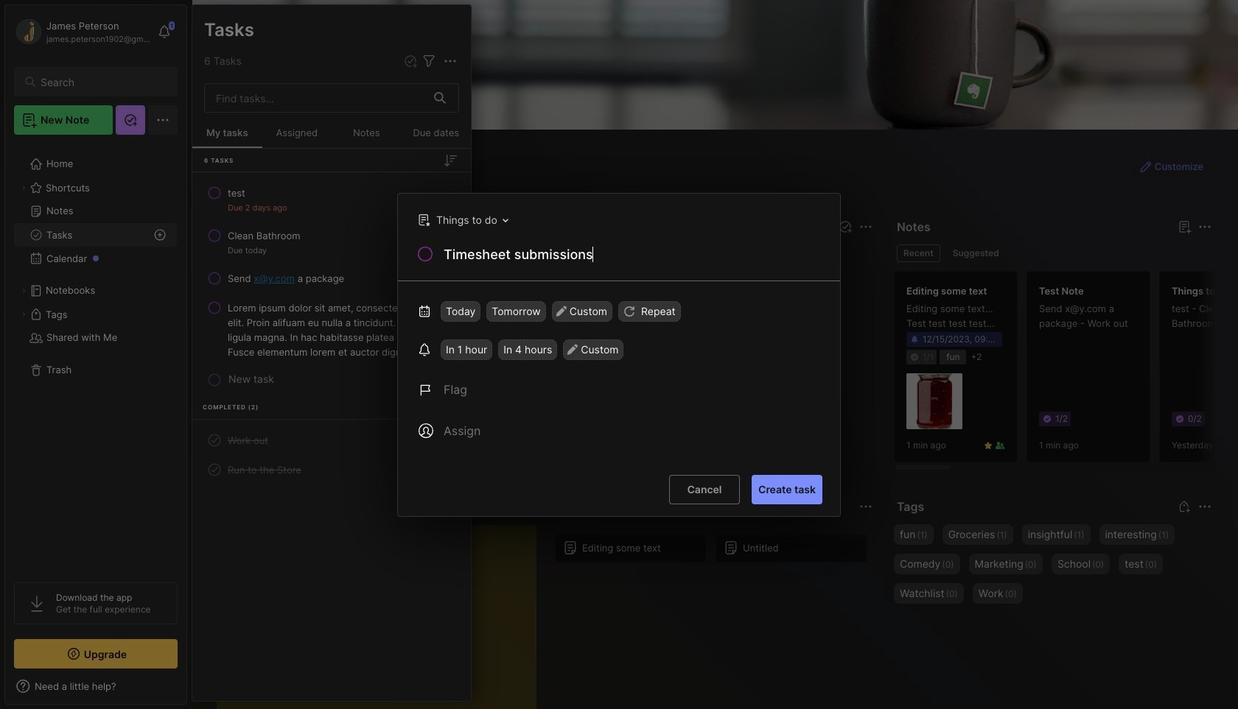 Task type: locate. For each thing, give the bounding box(es) containing it.
1 horizontal spatial tab
[[946, 245, 1006, 262]]

2 row from the top
[[198, 223, 465, 262]]

expand tags image
[[19, 310, 28, 319]]

1 tab from the left
[[897, 245, 940, 262]]

row group
[[192, 149, 471, 496], [555, 254, 876, 461], [894, 271, 1238, 472], [555, 534, 876, 572]]

Find tasks… text field
[[207, 86, 425, 110]]

1 horizontal spatial new task image
[[838, 220, 853, 234]]

thumbnail image
[[907, 374, 963, 430]]

none search field inside main element
[[41, 73, 164, 91]]

None search field
[[41, 73, 164, 91]]

Search text field
[[41, 75, 164, 89]]

tab
[[897, 245, 940, 262], [946, 245, 1006, 262]]

tree
[[5, 144, 186, 570]]

test 0 cell
[[228, 186, 245, 200]]

row
[[198, 180, 465, 220], [198, 223, 465, 262], [198, 265, 465, 292], [198, 295, 465, 366], [198, 427, 465, 454], [198, 457, 465, 483]]

new task image
[[403, 54, 418, 69], [838, 220, 853, 234]]

0 vertical spatial new task image
[[403, 54, 418, 69]]

tree inside main element
[[5, 144, 186, 570]]

6 row from the top
[[198, 457, 465, 483]]

3 row from the top
[[198, 265, 465, 292]]

1 row from the top
[[198, 180, 465, 220]]

Enter task text field
[[442, 245, 822, 266]]

tab list
[[897, 245, 1209, 262]]

0 horizontal spatial tab
[[897, 245, 940, 262]]

1 vertical spatial new task image
[[838, 220, 853, 234]]

clean bathroom 1 cell
[[228, 228, 300, 243]]

send x@y.com a package 2 cell
[[228, 271, 344, 286]]



Task type: vqa. For each thing, say whether or not it's contained in the screenshot.
row
yes



Task type: describe. For each thing, give the bounding box(es) containing it.
expand notebooks image
[[19, 287, 28, 296]]

main element
[[0, 0, 192, 710]]

Go to note or move task field
[[411, 209, 514, 230]]

Start writing… text field
[[228, 525, 536, 710]]

4 row from the top
[[198, 295, 465, 366]]

work out 0 cell
[[228, 433, 268, 448]]

0 horizontal spatial new task image
[[403, 54, 418, 69]]

run to the store 1 cell
[[228, 463, 301, 478]]

5 row from the top
[[198, 427, 465, 454]]

lorem ipsum dolor sit amet, consectetur adipiscing elit. proin alifuam eu nulla a tincidunt. curabitur ut ligula magna. in hac habitasse platea dictumst. fusce elementum lorem et auctor dignissim. proin eget mi id urna euismod consectetur. pellentesque porttitor ac urna quis fermentum: 3 cell
[[228, 301, 459, 360]]

2 tab from the left
[[946, 245, 1006, 262]]



